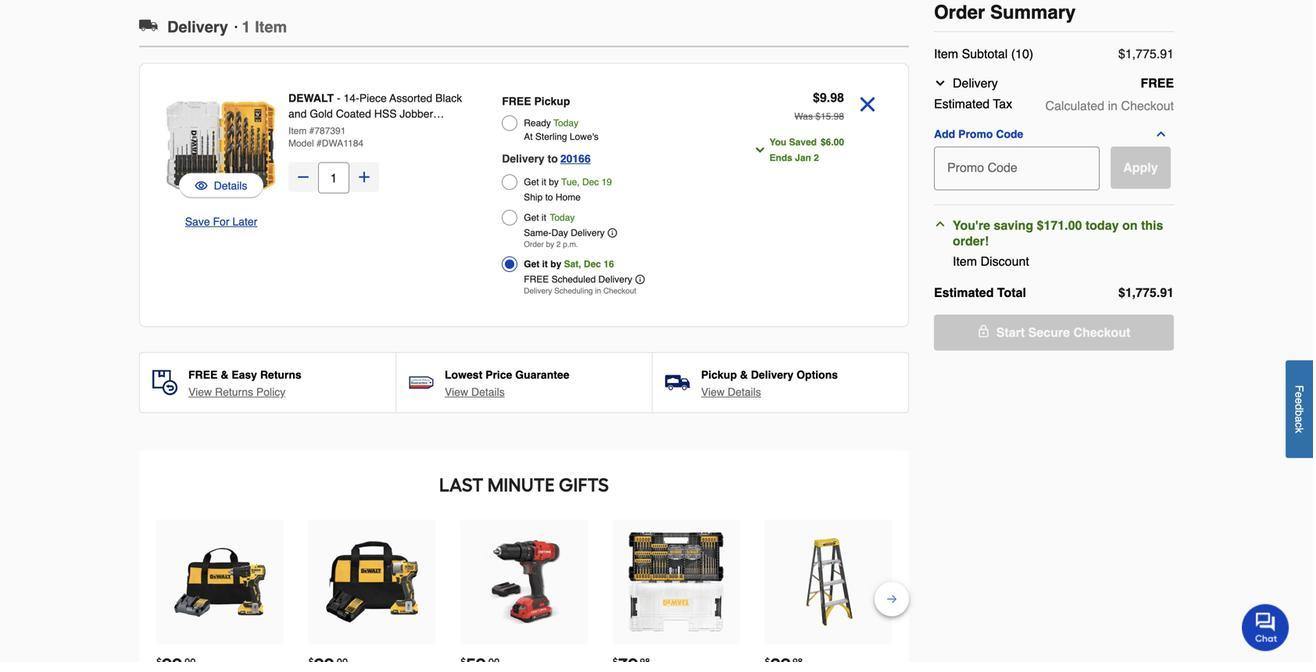 Task type: locate. For each thing, give the bounding box(es) containing it.
& left the easy
[[221, 369, 229, 381]]

black
[[436, 92, 462, 104]]

$ 1,775 . 91 down this
[[1119, 285, 1174, 300]]

1 1,775 from the top
[[1126, 47, 1157, 61]]

delivery left options
[[751, 369, 794, 381]]

2 horizontal spatial details
[[728, 386, 761, 398]]

0 horizontal spatial details
[[214, 179, 247, 192]]

info image
[[608, 228, 617, 238]]

3 view from the left
[[701, 386, 725, 398]]

1 & from the left
[[221, 369, 229, 381]]

& inside free & easy returns view returns policy
[[221, 369, 229, 381]]

day
[[552, 228, 568, 238]]

2 vertical spatial it
[[542, 259, 548, 270]]

checkout inside 'button'
[[1074, 325, 1131, 340]]

1 vertical spatial 1,775
[[1126, 285, 1157, 300]]

1 vertical spatial today
[[550, 212, 575, 223]]

0 vertical spatial chevron up image
[[1155, 128, 1168, 140]]

ready
[[524, 118, 551, 129]]

0 horizontal spatial &
[[221, 369, 229, 381]]

today up same-day delivery
[[550, 212, 575, 223]]

2 inside you saved $ 6 .00 ends jan 2
[[814, 152, 819, 163]]

get for get it by tue, dec 19
[[524, 177, 539, 188]]

1 view from the left
[[188, 386, 212, 398]]

1,775 down on
[[1126, 285, 1157, 300]]

at
[[524, 131, 533, 142]]

checkout right secure
[[1074, 325, 1131, 340]]

. up calculated in checkout
[[1157, 47, 1160, 61]]

91
[[1160, 47, 1174, 61], [1160, 285, 1174, 300]]

save
[[185, 215, 210, 228]]

& inside pickup & delivery options view details
[[740, 369, 748, 381]]

pickup & delivery options view details
[[701, 369, 838, 398]]

1 vertical spatial returns
[[215, 386, 253, 398]]

to right ship
[[545, 192, 553, 203]]

e
[[1294, 392, 1306, 398], [1294, 398, 1306, 404]]

0 vertical spatial order
[[934, 2, 985, 23]]

view
[[188, 386, 212, 398], [445, 386, 468, 398], [701, 386, 725, 398]]

0 vertical spatial dec
[[582, 177, 599, 188]]

0 vertical spatial by
[[549, 177, 559, 188]]

chevron up image
[[1155, 128, 1168, 140], [934, 218, 947, 230]]

option group
[[502, 90, 719, 300]]

free inside free & easy returns view returns policy
[[188, 369, 218, 381]]

order down same-
[[524, 240, 544, 249]]

by left sat,
[[551, 259, 562, 270]]

chat invite button image
[[1242, 604, 1290, 651]]

view inside pickup & delivery options view details
[[701, 386, 725, 398]]

91 up calculated in checkout
[[1160, 47, 1174, 61]]

0 vertical spatial returns
[[260, 369, 302, 381]]

saving
[[994, 218, 1034, 233]]

. up '15'
[[827, 90, 830, 105]]

free for free
[[1141, 76, 1174, 90]]

p.m.
[[563, 240, 578, 249]]

you saved $ 6 .00 ends jan 2
[[770, 137, 844, 163]]

it
[[542, 177, 546, 188], [542, 212, 546, 223], [542, 259, 548, 270]]

1,775 for item subtotal (10)
[[1126, 47, 1157, 61]]

2 get from the top
[[524, 212, 539, 223]]

2 & from the left
[[740, 369, 748, 381]]

save for later button
[[185, 214, 257, 229]]

order up item subtotal (10)
[[934, 2, 985, 23]]

e up b
[[1294, 398, 1306, 404]]

1 vertical spatial checkout
[[604, 287, 637, 296]]

1 horizontal spatial in
[[1108, 99, 1118, 113]]

98 right '15'
[[834, 111, 844, 122]]

free for free pickup
[[502, 95, 531, 108]]

summary
[[991, 2, 1076, 23]]

1 horizontal spatial order
[[934, 2, 985, 23]]

2 horizontal spatial view
[[701, 386, 725, 398]]

0 vertical spatial it
[[542, 177, 546, 188]]

1 vertical spatial estimated
[[934, 285, 994, 300]]

f
[[1294, 385, 1306, 392]]

get down order by 2 p.m.
[[524, 259, 540, 270]]

free up ready
[[502, 95, 531, 108]]

0 vertical spatial checkout
[[1121, 99, 1174, 113]]

hss
[[374, 108, 397, 120]]

it down order by 2 p.m.
[[542, 259, 548, 270]]

1 vertical spatial pickup
[[701, 369, 737, 381]]

$ 9 . 98 was $ 15 . 98
[[795, 90, 844, 122]]

0 vertical spatial 2
[[814, 152, 819, 163]]

98
[[830, 90, 844, 105], [834, 111, 844, 122]]

in down "free scheduled delivery"
[[595, 287, 601, 296]]

1 item
[[242, 18, 287, 36]]

by
[[549, 177, 559, 188], [546, 240, 554, 249], [551, 259, 562, 270]]

estimated tax
[[934, 97, 1013, 111]]

estimated
[[934, 97, 990, 111], [934, 285, 994, 300]]

by up 'ship to home'
[[549, 177, 559, 188]]

order summary
[[934, 2, 1076, 23]]

20166 button
[[560, 149, 591, 168]]

today up at sterling lowe's
[[554, 118, 579, 129]]

2 inside option group
[[557, 240, 561, 249]]

0 horizontal spatial pickup
[[534, 95, 570, 108]]

chevron up image left you're
[[934, 218, 947, 230]]

$ 1,775 . 91 up calculated in checkout
[[1119, 47, 1174, 61]]

1 view details link from the left
[[445, 384, 505, 400]]

order inside option group
[[524, 240, 544, 249]]

item down order!
[[953, 254, 977, 269]]

start secure checkout
[[997, 325, 1131, 340]]

item up chevron down image
[[934, 47, 959, 61]]

1 horizontal spatial returns
[[260, 369, 302, 381]]

2 vertical spatial checkout
[[1074, 325, 1131, 340]]

1,775 for estimated total
[[1126, 285, 1157, 300]]

item up model
[[289, 125, 307, 136]]

sterling
[[535, 131, 567, 142]]

view for pickup & delivery options view details
[[701, 386, 725, 398]]

easy
[[232, 369, 257, 381]]

1 $ 1,775 . 91 from the top
[[1119, 47, 1174, 61]]

2 view from the left
[[445, 386, 468, 398]]

2 view details link from the left
[[701, 384, 761, 400]]

& for free
[[221, 369, 229, 381]]

1 horizontal spatial &
[[740, 369, 748, 381]]

item subtotal (10)
[[934, 47, 1034, 61]]

quickview image
[[195, 178, 208, 194]]

6
[[826, 137, 831, 148]]

0 horizontal spatial returns
[[215, 386, 253, 398]]

1,775
[[1126, 47, 1157, 61], [1126, 285, 1157, 300]]

it up 'ship to home'
[[542, 177, 546, 188]]

$ 1,775 . 91 for item subtotal (10)
[[1119, 47, 1174, 61]]

to for home
[[545, 192, 553, 203]]

16
[[604, 259, 614, 270]]

& for pickup
[[740, 369, 748, 381]]

0 vertical spatial get
[[524, 177, 539, 188]]

0 horizontal spatial 2
[[557, 240, 561, 249]]

1 vertical spatial 98
[[834, 111, 844, 122]]

1 vertical spatial order
[[524, 240, 544, 249]]

1 horizontal spatial chevron up image
[[1155, 128, 1168, 140]]

2 91 from the top
[[1160, 285, 1174, 300]]

1 vertical spatial 2
[[557, 240, 561, 249]]

free pickup
[[502, 95, 570, 108]]

returns
[[260, 369, 302, 381], [215, 386, 253, 398]]

15
[[821, 111, 831, 122]]

2 down day
[[557, 240, 561, 249]]

c
[[1294, 423, 1306, 428]]

returns down the easy
[[215, 386, 253, 398]]

to down sterling
[[548, 152, 558, 165]]

pickup
[[534, 95, 570, 108], [701, 369, 737, 381]]

2 $ 1,775 . 91 from the top
[[1119, 285, 1174, 300]]

2 1,775 from the top
[[1126, 285, 1157, 300]]

2 vertical spatial by
[[551, 259, 562, 270]]

0 vertical spatial $ 1,775 . 91
[[1119, 47, 1174, 61]]

2 e from the top
[[1294, 398, 1306, 404]]

dewalt 20v max 20-volt max brushless impact driver (1-battery included, charger included and soft bag included) image
[[321, 531, 423, 633]]

estimated down item discount
[[934, 285, 994, 300]]

2 estimated from the top
[[934, 285, 994, 300]]

$ 1,775 . 91 for estimated total
[[1119, 285, 1174, 300]]

0 vertical spatial to
[[548, 152, 558, 165]]

returns up policy
[[260, 369, 302, 381]]

last minute gifts
[[439, 474, 609, 496]]

get
[[524, 177, 539, 188], [524, 212, 539, 223], [524, 259, 540, 270]]

free up calculated in checkout
[[1141, 76, 1174, 90]]

delivery up p.m. on the top left of the page
[[571, 228, 605, 238]]

14-piece assorted black and gold coated hss jobber length twist drill bit set
[[289, 92, 462, 136]]

0 vertical spatial 98
[[830, 90, 844, 105]]

chevron up image down calculated in checkout
[[1155, 128, 1168, 140]]

total
[[998, 285, 1027, 300]]

1 horizontal spatial view
[[445, 386, 468, 398]]

you're saving  $171.00  today on this order! link
[[934, 218, 1168, 249]]

98 right the 9
[[830, 90, 844, 105]]

1 vertical spatial $ 1,775 . 91
[[1119, 285, 1174, 300]]

lowe's
[[570, 131, 599, 142]]

for
[[213, 215, 229, 228]]

a
[[1294, 416, 1306, 423]]

9
[[820, 90, 827, 105]]

2 vertical spatial get
[[524, 259, 540, 270]]

item #787391 model #dwa1184
[[289, 125, 364, 149]]

dewalt 20-volt max brushless drill (1-battery included, charger included and soft bag included) image
[[169, 531, 271, 633]]

order by 2 p.m.
[[524, 240, 578, 249]]

0 vertical spatial pickup
[[534, 95, 570, 108]]

get up ship
[[524, 177, 539, 188]]

view inside lowest price guarantee view details
[[445, 386, 468, 398]]

1 vertical spatial get
[[524, 212, 539, 223]]

free & easy returns view returns policy
[[188, 369, 302, 398]]

$ 1,775 . 91
[[1119, 47, 1174, 61], [1119, 285, 1174, 300]]

0 vertical spatial 91
[[1160, 47, 1174, 61]]

1
[[242, 18, 251, 36]]

dec left the 19
[[582, 177, 599, 188]]

in
[[1108, 99, 1118, 113], [595, 287, 601, 296]]

91 down this
[[1160, 285, 1174, 300]]

discount
[[981, 254, 1030, 269]]

& left options
[[740, 369, 748, 381]]

dec left 16
[[584, 259, 601, 270]]

checkout right calculated
[[1121, 99, 1174, 113]]

0 vertical spatial 1,775
[[1126, 47, 1157, 61]]

0 horizontal spatial view details link
[[445, 384, 505, 400]]

1 horizontal spatial pickup
[[701, 369, 737, 381]]

free down get it by sat, dec 16
[[524, 274, 549, 285]]

jobber
[[400, 108, 433, 120]]

free up 'view returns policy' link
[[188, 369, 218, 381]]

minus image
[[296, 169, 311, 185]]

1 vertical spatial in
[[595, 287, 601, 296]]

1 horizontal spatial view details link
[[701, 384, 761, 400]]

checkout down info icon
[[604, 287, 637, 296]]

it for today
[[542, 212, 546, 223]]

91 for item subtotal (10)
[[1160, 47, 1174, 61]]

werner fs200 4-ft fiberglass type 2- 225-lb load capacity step ladder image
[[778, 531, 879, 633]]

gold
[[310, 108, 333, 120]]

0 vertical spatial in
[[1108, 99, 1118, 113]]

get up same-
[[524, 212, 539, 223]]

free
[[1141, 76, 1174, 90], [502, 95, 531, 108], [524, 274, 549, 285], [188, 369, 218, 381]]

1 vertical spatial dec
[[584, 259, 601, 270]]

1 vertical spatial 91
[[1160, 285, 1174, 300]]

start secure checkout button
[[934, 315, 1174, 351]]

estimated down chevron down image
[[934, 97, 990, 111]]

0 horizontal spatial chevron up image
[[934, 218, 947, 230]]

0 vertical spatial today
[[554, 118, 579, 129]]

option group containing free pickup
[[502, 90, 719, 300]]

in right calculated
[[1108, 99, 1118, 113]]

subtotal
[[962, 47, 1008, 61]]

secure
[[1029, 325, 1070, 340]]

twist
[[325, 123, 350, 136]]

None text field
[[941, 147, 1092, 181]]

calculated in checkout
[[1046, 99, 1174, 113]]

view inside free & easy returns view returns policy
[[188, 386, 212, 398]]

0 vertical spatial estimated
[[934, 97, 990, 111]]

by for sat, dec 16
[[551, 259, 562, 270]]

1 vertical spatial to
[[545, 192, 553, 203]]

1 horizontal spatial 2
[[814, 152, 819, 163]]

order!
[[953, 234, 989, 248]]

0 horizontal spatial order
[[524, 240, 544, 249]]

1 estimated from the top
[[934, 97, 990, 111]]

it for tue, dec 19
[[542, 177, 546, 188]]

2 right the jan
[[814, 152, 819, 163]]

item inside item #787391 model #dwa1184
[[289, 125, 307, 136]]

free for free scheduled delivery
[[524, 274, 549, 285]]

e up the d
[[1294, 392, 1306, 398]]

view details link for view
[[701, 384, 761, 400]]

1 horizontal spatial details
[[471, 386, 505, 398]]

saved
[[789, 137, 817, 148]]

chevron down image
[[754, 144, 767, 156]]

dec
[[582, 177, 599, 188], [584, 259, 601, 270]]

1,775 up calculated in checkout
[[1126, 47, 1157, 61]]

$ inside you saved $ 6 .00 ends jan 2
[[821, 137, 826, 148]]

$
[[1119, 47, 1126, 61], [813, 90, 820, 105], [816, 111, 821, 122], [821, 137, 826, 148], [1119, 285, 1126, 300]]

0 horizontal spatial view
[[188, 386, 212, 398]]

1 vertical spatial it
[[542, 212, 546, 223]]

0 horizontal spatial in
[[595, 287, 601, 296]]

it up same-
[[542, 212, 546, 223]]

14-
[[344, 92, 359, 104]]

order for order summary
[[934, 2, 985, 23]]

3 get from the top
[[524, 259, 540, 270]]

1 get from the top
[[524, 177, 539, 188]]

order
[[934, 2, 985, 23], [524, 240, 544, 249]]

1 vertical spatial chevron up image
[[934, 218, 947, 230]]

1 91 from the top
[[1160, 47, 1174, 61]]

2
[[814, 152, 819, 163], [557, 240, 561, 249]]

#787391
[[309, 125, 346, 136]]

details button
[[179, 173, 263, 198], [195, 178, 247, 194]]

Stepper number input field with increment and decrement buttons number field
[[318, 162, 349, 194]]

by down day
[[546, 240, 554, 249]]



Task type: describe. For each thing, give the bounding box(es) containing it.
you
[[770, 137, 787, 148]]

#dwa1184
[[317, 138, 364, 149]]

view details link for details
[[445, 384, 505, 400]]

tax
[[993, 97, 1013, 111]]

dec for 16
[[584, 259, 601, 270]]

pickup inside option group
[[534, 95, 570, 108]]

it for sat, dec 16
[[542, 259, 548, 270]]

start
[[997, 325, 1025, 340]]

bullet image
[[234, 25, 238, 29]]

delivery up "estimated tax"
[[953, 76, 998, 90]]

promo
[[959, 128, 993, 140]]

policy
[[256, 386, 286, 398]]

info image
[[636, 275, 645, 284]]

drill
[[353, 123, 372, 136]]

item right 1
[[255, 18, 287, 36]]

add promo code link
[[934, 128, 1174, 140]]

save for later
[[185, 215, 257, 228]]

chevron down image
[[934, 77, 947, 89]]

minute
[[488, 474, 555, 496]]

91 for estimated total
[[1160, 285, 1174, 300]]

truck filled image
[[139, 16, 158, 35]]

get it by sat, dec 16
[[524, 259, 614, 270]]

price
[[486, 369, 512, 381]]

remove item image
[[854, 90, 882, 118]]

dewalt impact driver bit (100-piece) image
[[626, 531, 727, 633]]

piece
[[359, 92, 387, 104]]

chevron up image inside you're saving  $171.00  today on this order! link
[[934, 218, 947, 230]]

get it today
[[524, 212, 575, 223]]

plus image
[[357, 169, 372, 185]]

delivery inside pickup & delivery options view details
[[751, 369, 794, 381]]

craftsman v20 20-volt max 1/2-in cordless drill (1-battery included, charger included) image
[[473, 531, 575, 633]]

get it by tue, dec 19
[[524, 177, 612, 188]]

ends
[[770, 152, 793, 163]]

guarantee
[[515, 369, 570, 381]]

you're
[[953, 218, 991, 233]]

14-piece assorted black and gold coated hss jobber length twist drill bit set image
[[165, 89, 278, 201]]

dec for 19
[[582, 177, 599, 188]]

$171.00
[[1037, 218, 1082, 233]]

on
[[1123, 218, 1138, 233]]

last minute gifts heading
[[155, 470, 894, 501]]

get for get it today
[[524, 212, 539, 223]]

item for item subtotal (10)
[[934, 47, 959, 61]]

to for 20166
[[548, 152, 558, 165]]

at sterling lowe's
[[524, 131, 599, 142]]

pickup inside pickup & delivery options view details
[[701, 369, 737, 381]]

delivery down at
[[502, 152, 545, 165]]

coated
[[336, 108, 371, 120]]

checkout inside option group
[[604, 287, 637, 296]]

f e e d b a c k button
[[1286, 361, 1314, 458]]

item for item #787391 model #dwa1184
[[289, 125, 307, 136]]

by for tue, dec 19
[[549, 177, 559, 188]]

same-day delivery
[[524, 228, 605, 238]]

set
[[391, 123, 407, 136]]

code
[[996, 128, 1024, 140]]

lowest price guarantee view details
[[445, 369, 570, 398]]

checkout for start secure checkout
[[1074, 325, 1131, 340]]

(10)
[[1012, 47, 1034, 61]]

estimated for estimated total
[[934, 285, 994, 300]]

-
[[337, 92, 341, 104]]

was
[[795, 111, 813, 122]]

add
[[934, 128, 956, 140]]

checkout for calculated in checkout
[[1121, 99, 1174, 113]]

view returns policy link
[[188, 384, 286, 400]]

view for free & easy returns view returns policy
[[188, 386, 212, 398]]

get for get it by sat, dec 16
[[524, 259, 540, 270]]

b
[[1294, 410, 1306, 416]]

delivery scheduling in checkout
[[524, 287, 637, 296]]

.00
[[831, 137, 844, 148]]

delivery left bullet icon
[[167, 18, 228, 36]]

tue,
[[561, 177, 580, 188]]

scheduled
[[552, 274, 596, 285]]

. up 6
[[831, 111, 834, 122]]

options
[[797, 369, 838, 381]]

dewalt -
[[289, 92, 344, 104]]

secure image
[[978, 325, 990, 337]]

length
[[289, 123, 322, 136]]

d
[[1294, 404, 1306, 410]]

details inside lowest price guarantee view details
[[471, 386, 505, 398]]

calculated
[[1046, 99, 1105, 113]]

order for order by 2 p.m.
[[524, 240, 544, 249]]

estimated total
[[934, 285, 1027, 300]]

k
[[1294, 428, 1306, 433]]

assorted
[[390, 92, 432, 104]]

model
[[289, 138, 314, 149]]

lowest
[[445, 369, 483, 381]]

1 e from the top
[[1294, 392, 1306, 398]]

details inside pickup & delivery options view details
[[728, 386, 761, 398]]

dewalt
[[289, 92, 334, 104]]

free scheduled delivery
[[524, 274, 632, 285]]

last
[[439, 474, 484, 496]]

ship to home
[[524, 192, 581, 203]]

sat,
[[564, 259, 581, 270]]

item for item discount
[[953, 254, 977, 269]]

ready today
[[524, 118, 579, 129]]

gifts
[[559, 474, 609, 496]]

ship
[[524, 192, 543, 203]]

estimated for estimated tax
[[934, 97, 990, 111]]

today
[[1086, 218, 1119, 233]]

delivery to 20166
[[502, 152, 591, 165]]

later
[[233, 215, 257, 228]]

20166
[[560, 152, 591, 165]]

. down this
[[1157, 285, 1160, 300]]

home
[[556, 192, 581, 203]]

item discount
[[953, 254, 1030, 269]]

1 vertical spatial by
[[546, 240, 554, 249]]

free for free & easy returns view returns policy
[[188, 369, 218, 381]]

scheduling
[[554, 287, 593, 296]]

same-
[[524, 228, 552, 238]]

add promo code
[[934, 128, 1024, 140]]

delivery left scheduling
[[524, 287, 552, 296]]

delivery down 16
[[599, 274, 632, 285]]



Task type: vqa. For each thing, say whether or not it's contained in the screenshot.
3rd Get from the top
yes



